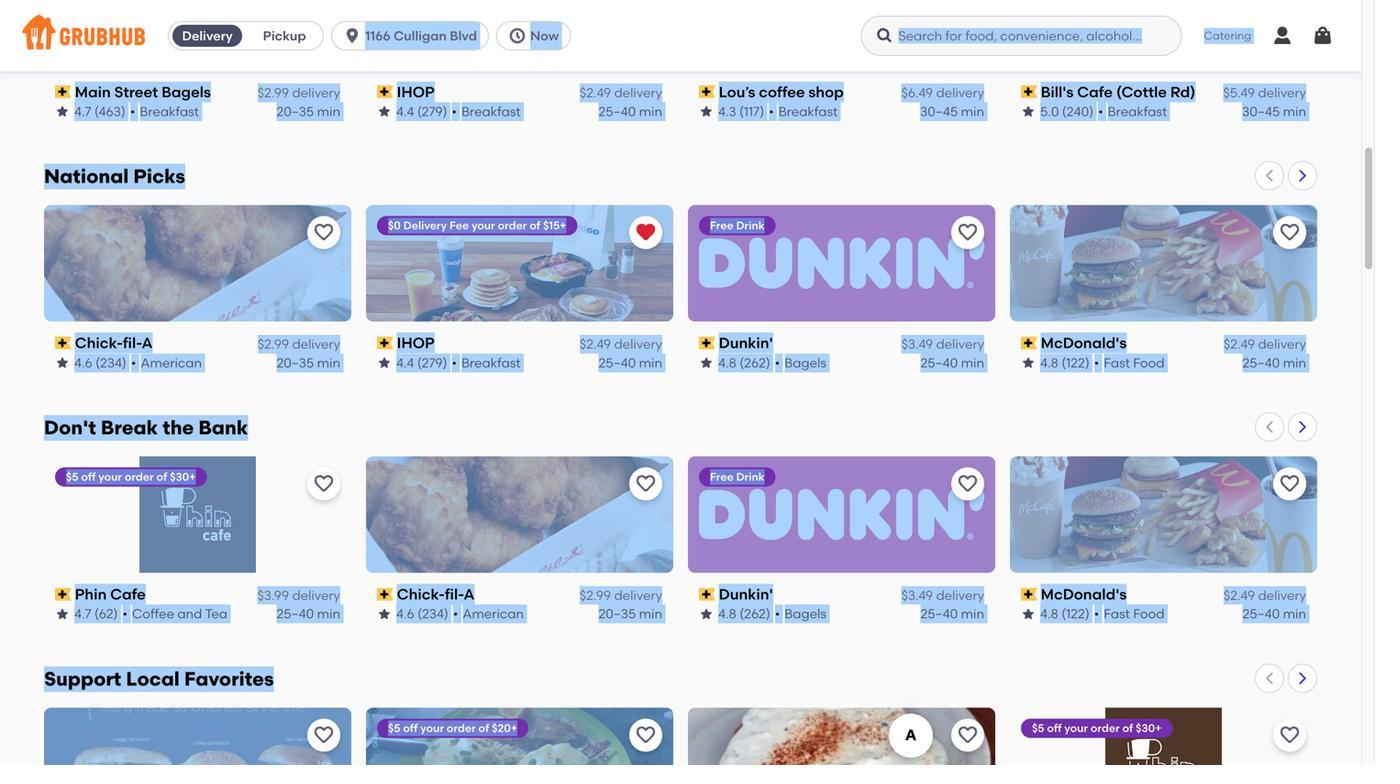 Task type: locate. For each thing, give the bounding box(es) containing it.
1 horizontal spatial american
[[463, 606, 524, 622]]

(262)
[[740, 355, 771, 371], [740, 606, 771, 622]]

1 30–45 min from the left
[[921, 104, 985, 119]]

1 30–45 from the left
[[921, 104, 958, 119]]

0 vertical spatial 20–35
[[277, 104, 314, 119]]

2 vertical spatial bagels
[[785, 606, 827, 622]]

$5
[[66, 470, 78, 484], [388, 722, 401, 735], [1033, 722, 1045, 735]]

free drink
[[710, 219, 765, 232], [710, 470, 765, 484]]

$2.99
[[258, 85, 289, 101], [258, 336, 289, 352], [580, 588, 611, 603]]

1 horizontal spatial chick-fil-a
[[397, 586, 475, 604]]

a for bottom the "chick-fil-a logo"
[[464, 586, 475, 604]]

mcdonald's for don't break the bank
[[1041, 586, 1127, 604]]

$2.49 for ihop logo
[[580, 336, 611, 352]]

delivery right $0
[[404, 219, 447, 232]]

subscription pass image
[[55, 85, 71, 98], [377, 85, 393, 98], [699, 85, 716, 98], [1022, 85, 1038, 98], [377, 337, 393, 350], [1022, 337, 1038, 350], [377, 588, 393, 601], [1022, 588, 1038, 601]]

chick-
[[75, 334, 123, 352], [397, 586, 445, 604]]

caret right icon image
[[1296, 169, 1311, 183], [1296, 420, 1311, 435], [1296, 671, 1311, 686]]

0 vertical spatial dunkin' logo image
[[688, 205, 996, 322]]

1 dunkin' from the top
[[719, 334, 774, 352]]

1 horizontal spatial 30–45 min
[[1243, 104, 1307, 119]]

1 vertical spatial free
[[710, 470, 734, 484]]

$2.99 delivery
[[258, 85, 341, 101], [258, 336, 341, 352], [580, 588, 663, 603]]

2 vertical spatial caret right icon image
[[1296, 671, 1311, 686]]

fil-
[[123, 334, 142, 352], [445, 586, 464, 604]]

• coffee and tea
[[123, 606, 228, 622]]

a
[[142, 334, 153, 352], [464, 586, 475, 604]]

3 caret left icon image from the top
[[1263, 671, 1278, 686]]

20–35 min for dunkin'
[[277, 355, 341, 371]]

0 vertical spatial american
[[141, 355, 202, 371]]

1 vertical spatial american
[[463, 606, 524, 622]]

mcdonald's
[[1041, 334, 1127, 352], [1041, 586, 1127, 604]]

0 vertical spatial 4.6
[[74, 355, 92, 371]]

1166
[[365, 28, 391, 44]]

2 ihop from the top
[[397, 334, 435, 352]]

• bagels
[[775, 355, 827, 371], [775, 606, 827, 622]]

dunkin' for don't break the bank
[[719, 586, 774, 604]]

0 vertical spatial cafe
[[1078, 83, 1113, 101]]

saved restaurant button
[[630, 216, 663, 249]]

1 (122) from the top
[[1062, 355, 1090, 371]]

1 4.8 (262) from the top
[[719, 355, 771, 371]]

caret right icon image for favorites
[[1296, 671, 1311, 686]]

$30+ for the bottommost phin cafe logo
[[1136, 722, 1162, 735]]

delivery button
[[169, 21, 246, 50]]

2 4.4 from the top
[[397, 355, 414, 371]]

national picks
[[44, 165, 185, 188]]

save this restaurant image
[[1279, 222, 1302, 244], [313, 473, 335, 495], [957, 473, 979, 495], [1279, 473, 1302, 495], [313, 725, 335, 747], [635, 725, 657, 747], [1279, 725, 1302, 747]]

street
[[114, 83, 158, 101]]

4.8 (122)
[[1041, 355, 1090, 371], [1041, 606, 1090, 622]]

cafe up (62)
[[110, 586, 146, 604]]

• breakfast
[[130, 104, 199, 119], [452, 104, 521, 119], [769, 104, 838, 119], [1099, 104, 1168, 119], [452, 355, 521, 371]]

4.4
[[397, 104, 414, 119], [397, 355, 414, 371]]

2 vertical spatial $2.99 delivery
[[580, 588, 663, 603]]

4.7 down main
[[74, 104, 91, 119]]

0 horizontal spatial svg image
[[343, 27, 362, 45]]

$2.49 delivery
[[580, 85, 663, 101], [580, 336, 663, 352], [1224, 336, 1307, 352], [1224, 588, 1307, 603]]

mcdonald's logo image
[[1011, 205, 1318, 322], [1011, 457, 1318, 573]]

american
[[141, 355, 202, 371], [463, 606, 524, 622]]

0 vertical spatial $5 off your order of $30+
[[66, 470, 196, 484]]

save this restaurant image for bill's cafe (cottle rd) logo
[[957, 725, 979, 747]]

0 vertical spatial $3.49 delivery
[[902, 336, 985, 352]]

0 vertical spatial • bagels
[[775, 355, 827, 371]]

bagels
[[162, 83, 211, 101], [785, 355, 827, 371], [785, 606, 827, 622]]

(117)
[[740, 104, 765, 119]]

• fast food for national picks
[[1095, 355, 1165, 371]]

4.7 down phin on the bottom of the page
[[74, 606, 91, 622]]

2 food from the top
[[1134, 606, 1165, 622]]

2 caret left icon image from the top
[[1263, 420, 1278, 435]]

2 dunkin' logo image from the top
[[688, 457, 996, 573]]

20–35 min
[[277, 104, 341, 119], [277, 355, 341, 371], [599, 606, 663, 622]]

30–45 min down $5.49 delivery
[[1243, 104, 1307, 119]]

0 vertical spatial bagels
[[162, 83, 211, 101]]

1 horizontal spatial chick-fil-a logo image
[[366, 457, 674, 573]]

4.7
[[74, 104, 91, 119], [74, 606, 91, 622]]

1 $3.49 delivery from the top
[[902, 336, 985, 352]]

1 vertical spatial (262)
[[740, 606, 771, 622]]

svg image left 1166
[[343, 27, 362, 45]]

25–40 min
[[599, 104, 663, 119], [599, 355, 663, 371], [921, 355, 985, 371], [1243, 355, 1307, 371], [277, 606, 341, 622], [921, 606, 985, 622], [1243, 606, 1307, 622]]

$5 off your order of $30+
[[66, 470, 196, 484], [1033, 722, 1162, 735]]

save this restaurant image for the "chick-fil-a logo" to the left
[[313, 222, 335, 244]]

0 vertical spatial chick-fil-a
[[75, 334, 153, 352]]

2 $3.49 delivery from the top
[[902, 588, 985, 603]]

ihop logo image
[[366, 205, 674, 322]]

1 vertical spatial free drink
[[710, 470, 765, 484]]

$3.49 delivery for national picks
[[902, 336, 985, 352]]

svg image
[[1313, 25, 1335, 47], [876, 27, 894, 45]]

of
[[530, 219, 541, 232], [157, 470, 167, 484], [479, 722, 489, 735], [1123, 722, 1134, 735]]

0 horizontal spatial • american
[[131, 355, 202, 371]]

$30+
[[170, 470, 196, 484], [1136, 722, 1162, 735]]

1 vertical spatial food
[[1134, 606, 1165, 622]]

0 vertical spatial 4.4 (279)
[[397, 104, 447, 119]]

2 4.7 from the top
[[74, 606, 91, 622]]

1 vertical spatial (234)
[[418, 606, 449, 622]]

1 4.8 (122) from the top
[[1041, 355, 1090, 371]]

svg image right catering button
[[1272, 25, 1294, 47]]

1 vertical spatial 4.6
[[397, 606, 415, 622]]

4.4 (279)
[[397, 104, 447, 119], [397, 355, 447, 371]]

25–40
[[599, 104, 636, 119], [599, 355, 636, 371], [921, 355, 958, 371], [1243, 355, 1281, 371], [277, 606, 314, 622], [921, 606, 958, 622], [1243, 606, 1281, 622]]

ihop for chick-fil-a
[[397, 334, 435, 352]]

30–45 min down $6.49 delivery
[[921, 104, 985, 119]]

american for the "chick-fil-a logo" to the left
[[141, 355, 202, 371]]

food for don't break the bank
[[1134, 606, 1165, 622]]

0 vertical spatial caret right icon image
[[1296, 169, 1311, 183]]

1 horizontal spatial $5
[[388, 722, 401, 735]]

$5 for the topmost phin cafe logo
[[66, 470, 78, 484]]

mcdonald's for national picks
[[1041, 334, 1127, 352]]

$2.49 for mcdonald's logo related to don't break the bank
[[1224, 588, 1256, 603]]

(262) for don't break the bank
[[740, 606, 771, 622]]

0 horizontal spatial delivery
[[182, 28, 233, 44]]

drink
[[737, 219, 765, 232], [737, 470, 765, 484]]

1 free drink from the top
[[710, 219, 765, 232]]

cafe up (240)
[[1078, 83, 1113, 101]]

0 horizontal spatial american
[[141, 355, 202, 371]]

your
[[472, 219, 495, 232], [98, 470, 122, 484], [421, 722, 444, 735], [1065, 722, 1089, 735]]

2 drink from the top
[[737, 470, 765, 484]]

save this restaurant image
[[313, 222, 335, 244], [957, 222, 979, 244], [635, 473, 657, 495], [957, 725, 979, 747]]

pickup
[[263, 28, 306, 44]]

2 (279) from the top
[[417, 355, 447, 371]]

0 horizontal spatial $5 off your order of $30+
[[66, 470, 196, 484]]

0 horizontal spatial $5
[[66, 470, 78, 484]]

chick-fil-a logo image
[[44, 205, 352, 322], [366, 457, 674, 573]]

2 dunkin' from the top
[[719, 586, 774, 604]]

off for lou's coffee shop logo
[[403, 722, 418, 735]]

(279) for bagels
[[417, 104, 447, 119]]

$0 delivery fee your order of $15+
[[388, 219, 567, 232]]

1 horizontal spatial svg image
[[508, 27, 527, 45]]

2 • fast food from the top
[[1095, 606, 1165, 622]]

$3.49
[[902, 336, 934, 352], [902, 588, 934, 603]]

4.6 (234)
[[74, 355, 127, 371], [397, 606, 449, 622]]

2 (122) from the top
[[1062, 606, 1090, 622]]

1 horizontal spatial fil-
[[445, 586, 464, 604]]

(122) for national picks
[[1062, 355, 1090, 371]]

0 vertical spatial $3.49
[[902, 336, 934, 352]]

0 vertical spatial mcdonald's
[[1041, 334, 1127, 352]]

$3.49 delivery
[[902, 336, 985, 352], [902, 588, 985, 603]]

1 (262) from the top
[[740, 355, 771, 371]]

local
[[126, 668, 180, 691]]

30–45 min
[[921, 104, 985, 119], [1243, 104, 1307, 119]]

1 vertical spatial dunkin'
[[719, 586, 774, 604]]

dunkin' logo image
[[688, 205, 996, 322], [688, 457, 996, 573]]

subscription pass image for the "chick-fil-a logo" to the left
[[55, 337, 71, 350]]

$5 off your order of $30+ for the bottommost phin cafe logo
[[1033, 722, 1162, 735]]

• bagels for don't break the bank
[[775, 606, 827, 622]]

4.8 (122) for don't break the bank
[[1041, 606, 1090, 622]]

2 4.8 (122) from the top
[[1041, 606, 1090, 622]]

4.7 (62)
[[74, 606, 118, 622]]

1 vertical spatial chick-fil-a
[[397, 586, 475, 604]]

1 vertical spatial $30+
[[1136, 722, 1162, 735]]

1 vertical spatial 4.7
[[74, 606, 91, 622]]

fast for national picks
[[1104, 355, 1131, 371]]

20–35 for dunkin'
[[277, 355, 314, 371]]

svg image inside the 'now' button
[[508, 27, 527, 45]]

2 30–45 min from the left
[[1243, 104, 1307, 119]]

0 vertical spatial food
[[1134, 355, 1165, 371]]

subscription pass image
[[55, 337, 71, 350], [699, 337, 716, 350], [55, 588, 71, 601], [699, 588, 716, 601]]

0 vertical spatial $30+
[[170, 470, 196, 484]]

1 free from the top
[[710, 219, 734, 232]]

$3.99 delivery
[[258, 588, 341, 603]]

0 vertical spatial drink
[[737, 219, 765, 232]]

1 horizontal spatial 4.6 (234)
[[397, 606, 449, 622]]

favorites
[[184, 668, 274, 691]]

(279)
[[417, 104, 447, 119], [417, 355, 447, 371]]

$15+
[[543, 219, 567, 232]]

main
[[75, 83, 111, 101]]

1 vertical spatial $2.99
[[258, 336, 289, 352]]

save this restaurant button
[[307, 216, 341, 249], [952, 216, 985, 249], [1274, 216, 1307, 249], [307, 468, 341, 501], [630, 468, 663, 501], [952, 468, 985, 501], [1274, 468, 1307, 501], [307, 719, 341, 752], [630, 719, 663, 752], [952, 719, 985, 752], [1274, 719, 1307, 752]]

2 caret right icon image from the top
[[1296, 420, 1311, 435]]

culligan
[[394, 28, 447, 44]]

1 vertical spatial $2.99 delivery
[[258, 336, 341, 352]]

2 fast from the top
[[1104, 606, 1131, 622]]

0 vertical spatial (279)
[[417, 104, 447, 119]]

1 horizontal spatial $5 off your order of $30+
[[1033, 722, 1162, 735]]

2 mcdonald's logo image from the top
[[1011, 457, 1318, 573]]

delivery inside button
[[182, 28, 233, 44]]

• fast food for don't break the bank
[[1095, 606, 1165, 622]]

and
[[177, 606, 202, 622]]

dunkin' logo image for don't break the bank
[[688, 457, 996, 573]]

2 horizontal spatial $5
[[1033, 722, 1045, 735]]

0 horizontal spatial 30–45 min
[[921, 104, 985, 119]]

1 vertical spatial bagels
[[785, 355, 827, 371]]

2 • bagels from the top
[[775, 606, 827, 622]]

breakfast for bill's
[[1108, 104, 1168, 119]]

lou's coffee shop
[[719, 83, 844, 101]]

30–45 min for lou's coffee shop
[[921, 104, 985, 119]]

dunkin' for national picks
[[719, 334, 774, 352]]

1 • fast food from the top
[[1095, 355, 1165, 371]]

1 4.4 from the top
[[397, 104, 414, 119]]

1 horizontal spatial delivery
[[404, 219, 447, 232]]

0 vertical spatial • fast food
[[1095, 355, 1165, 371]]

4.3 (117)
[[719, 104, 765, 119]]

0 horizontal spatial a
[[142, 334, 153, 352]]

1 4.7 from the top
[[74, 104, 91, 119]]

1 vertical spatial (279)
[[417, 355, 447, 371]]

svg image for now
[[508, 27, 527, 45]]

20–35 for lou's coffee shop
[[277, 104, 314, 119]]

1 vertical spatial • bagels
[[775, 606, 827, 622]]

0 vertical spatial dunkin'
[[719, 334, 774, 352]]

4.6
[[74, 355, 92, 371], [397, 606, 415, 622]]

30–45 for bill's cafe (cottle rd)
[[1243, 104, 1281, 119]]

1 mcdonald's logo image from the top
[[1011, 205, 1318, 322]]

1 dunkin' logo image from the top
[[688, 205, 996, 322]]

2 4.8 (262) from the top
[[719, 606, 771, 622]]

delivery
[[292, 85, 341, 101], [614, 85, 663, 101], [937, 85, 985, 101], [1259, 85, 1307, 101], [292, 336, 341, 352], [614, 336, 663, 352], [937, 336, 985, 352], [1259, 336, 1307, 352], [292, 588, 341, 603], [614, 588, 663, 603], [937, 588, 985, 603], [1259, 588, 1307, 603]]

2 (262) from the top
[[740, 606, 771, 622]]

0 vertical spatial free
[[710, 219, 734, 232]]

1 vertical spatial a
[[464, 586, 475, 604]]

(122)
[[1062, 355, 1090, 371], [1062, 606, 1090, 622]]

0 horizontal spatial chick-
[[75, 334, 123, 352]]

4.7 for phin cafe
[[74, 606, 91, 622]]

0 vertical spatial (262)
[[740, 355, 771, 371]]

phin cafe logo image
[[140, 457, 256, 573], [1106, 708, 1223, 765]]

$3.49 for national picks
[[902, 336, 934, 352]]

(cottle
[[1117, 83, 1168, 101]]

delivery
[[182, 28, 233, 44], [404, 219, 447, 232]]

free
[[710, 219, 734, 232], [710, 470, 734, 484]]

• breakfast for bill's
[[1099, 104, 1168, 119]]

svg image inside 1166 culligan blvd "button"
[[343, 27, 362, 45]]

4.4 for chick-fil-a
[[397, 355, 414, 371]]

breakfast
[[140, 104, 199, 119], [462, 104, 521, 119], [779, 104, 838, 119], [1108, 104, 1168, 119], [462, 355, 521, 371]]

1 vertical spatial • american
[[453, 606, 524, 622]]

30–45 for lou's coffee shop
[[921, 104, 958, 119]]

• american
[[131, 355, 202, 371], [453, 606, 524, 622]]

coffee
[[759, 83, 805, 101]]

1 drink from the top
[[737, 219, 765, 232]]

main navigation navigation
[[0, 0, 1362, 72]]

1 vertical spatial 4.8 (262)
[[719, 606, 771, 622]]

1 4.4 (279) from the top
[[397, 104, 447, 119]]

1 • bagels from the top
[[775, 355, 827, 371]]

1 vertical spatial cafe
[[110, 586, 146, 604]]

2 vertical spatial caret left icon image
[[1263, 671, 1278, 686]]

ihop
[[397, 83, 435, 101], [397, 334, 435, 352]]

2 mcdonald's from the top
[[1041, 586, 1127, 604]]

1 $3.49 from the top
[[902, 336, 934, 352]]

ihop for main street bagels
[[397, 83, 435, 101]]

1 (279) from the top
[[417, 104, 447, 119]]

free drink for national picks
[[710, 219, 765, 232]]

0 vertical spatial ihop
[[397, 83, 435, 101]]

2 30–45 from the left
[[1243, 104, 1281, 119]]

caret left icon image
[[1263, 169, 1278, 183], [1263, 420, 1278, 435], [1263, 671, 1278, 686]]

1 vertical spatial (122)
[[1062, 606, 1090, 622]]

off for the bottommost phin cafe logo
[[1048, 722, 1062, 735]]

(240)
[[1063, 104, 1094, 119]]

4.7 for main street bagels
[[74, 104, 91, 119]]

0 horizontal spatial 4.6 (234)
[[74, 355, 127, 371]]

1 ihop from the top
[[397, 83, 435, 101]]

breakfast for lou's
[[779, 104, 838, 119]]

1 vertical spatial fast
[[1104, 606, 1131, 622]]

0 horizontal spatial 30–45
[[921, 104, 958, 119]]

$2.99 delivery for dunkin'
[[258, 336, 341, 352]]

1 mcdonald's from the top
[[1041, 334, 1127, 352]]

delivery left pickup
[[182, 28, 233, 44]]

cafe
[[1078, 83, 1113, 101], [110, 586, 146, 604]]

3 caret right icon image from the top
[[1296, 671, 1311, 686]]

svg image
[[1272, 25, 1294, 47], [343, 27, 362, 45], [508, 27, 527, 45]]

30–45 down $6.49 delivery
[[921, 104, 958, 119]]

0 horizontal spatial phin cafe logo image
[[140, 457, 256, 573]]

1 vertical spatial 4.4 (279)
[[397, 355, 447, 371]]

1 vertical spatial dunkin' logo image
[[688, 457, 996, 573]]

$2.99 delivery for lou's coffee shop
[[258, 85, 341, 101]]

4.8 (262)
[[719, 355, 771, 371], [719, 606, 771, 622]]

5.0 (240)
[[1041, 104, 1094, 119]]

1 horizontal spatial off
[[403, 722, 418, 735]]

30–45 down $5.49 delivery
[[1243, 104, 1281, 119]]

4.4 (279) for main street bagels
[[397, 104, 447, 119]]

4.8
[[719, 355, 737, 371], [1041, 355, 1059, 371], [719, 606, 737, 622], [1041, 606, 1059, 622]]

1 vertical spatial mcdonald's logo image
[[1011, 457, 1318, 573]]

1 horizontal spatial cafe
[[1078, 83, 1113, 101]]

1 food from the top
[[1134, 355, 1165, 371]]

shop
[[809, 83, 844, 101]]

(279) for a
[[417, 355, 447, 371]]

20–35
[[277, 104, 314, 119], [277, 355, 314, 371], [599, 606, 636, 622]]

star icon image
[[55, 104, 70, 119], [377, 104, 392, 119], [699, 104, 714, 119], [1022, 104, 1036, 119], [55, 356, 70, 370], [377, 356, 392, 370], [699, 356, 714, 370], [1022, 356, 1036, 370], [55, 607, 70, 622], [377, 607, 392, 622], [699, 607, 714, 622], [1022, 607, 1036, 622]]

0 vertical spatial a
[[142, 334, 153, 352]]

2 $3.49 from the top
[[902, 588, 934, 603]]

dunkin'
[[719, 334, 774, 352], [719, 586, 774, 604]]

1 vertical spatial $5 off your order of $30+
[[1033, 722, 1162, 735]]

1 vertical spatial 20–35
[[277, 355, 314, 371]]

1 vertical spatial $3.49 delivery
[[902, 588, 985, 603]]

off
[[81, 470, 96, 484], [403, 722, 418, 735], [1048, 722, 1062, 735]]

• breakfast for main
[[130, 104, 199, 119]]

min
[[317, 104, 341, 119], [639, 104, 663, 119], [962, 104, 985, 119], [1284, 104, 1307, 119], [317, 355, 341, 371], [639, 355, 663, 371], [962, 355, 985, 371], [1284, 355, 1307, 371], [317, 606, 341, 622], [639, 606, 663, 622], [962, 606, 985, 622], [1284, 606, 1307, 622]]

30–45
[[921, 104, 958, 119], [1243, 104, 1281, 119]]

free for national picks
[[710, 219, 734, 232]]

$3.49 delivery for don't break the bank
[[902, 588, 985, 603]]

0 vertical spatial $2.99
[[258, 85, 289, 101]]

2 free drink from the top
[[710, 470, 765, 484]]

• fast food
[[1095, 355, 1165, 371], [1095, 606, 1165, 622]]

0 vertical spatial chick-fil-a logo image
[[44, 205, 352, 322]]

0 horizontal spatial off
[[81, 470, 96, 484]]

0 vertical spatial caret left icon image
[[1263, 169, 1278, 183]]

30–45 min for bill's cafe (cottle rd)
[[1243, 104, 1307, 119]]

1 fast from the top
[[1104, 355, 1131, 371]]

1 vertical spatial chick-
[[397, 586, 445, 604]]

1 vertical spatial mcdonald's
[[1041, 586, 1127, 604]]

• breakfast for lou's
[[769, 104, 838, 119]]

4.7 (463)
[[74, 104, 126, 119]]

order for the bottommost phin cafe logo
[[1091, 722, 1120, 735]]

(234)
[[96, 355, 127, 371], [418, 606, 449, 622]]

0 vertical spatial free drink
[[710, 219, 765, 232]]

svg image left now
[[508, 27, 527, 45]]

0 vertical spatial phin cafe logo image
[[140, 457, 256, 573]]

mcdonald's logo image for national picks
[[1011, 205, 1318, 322]]

2 4.4 (279) from the top
[[397, 355, 447, 371]]

2 free from the top
[[710, 470, 734, 484]]



Task type: describe. For each thing, give the bounding box(es) containing it.
4.8 (262) for national picks
[[719, 355, 771, 371]]

1 horizontal spatial svg image
[[1313, 25, 1335, 47]]

$20+
[[492, 722, 518, 735]]

(122) for don't break the bank
[[1062, 606, 1090, 622]]

phin cafe
[[75, 586, 146, 604]]

4.4 (279) for chick-fil-a
[[397, 355, 447, 371]]

off for the topmost phin cafe logo
[[81, 470, 96, 484]]

subscription pass image for dunkin' logo related to don't break the bank
[[699, 588, 716, 601]]

now button
[[497, 21, 579, 50]]

bill's cafe (cottle rd) logo image
[[688, 708, 996, 765]]

now
[[531, 28, 559, 44]]

4.4 for main street bagels
[[397, 104, 414, 119]]

4.3
[[719, 104, 737, 119]]

1 horizontal spatial • american
[[453, 606, 524, 622]]

0 vertical spatial fil-
[[123, 334, 142, 352]]

svg image for 1166 culligan blvd
[[343, 27, 362, 45]]

main street bagels logo image
[[44, 708, 352, 765]]

4.6 (234) for the "chick-fil-a logo" to the left
[[74, 355, 127, 371]]

$0
[[388, 219, 401, 232]]

0 horizontal spatial svg image
[[876, 27, 894, 45]]

rd)
[[1171, 83, 1196, 101]]

of for lou's coffee shop logo
[[479, 722, 489, 735]]

4.8 (262) for don't break the bank
[[719, 606, 771, 622]]

drink for don't break the bank
[[737, 470, 765, 484]]

mcdonald's logo image for don't break the bank
[[1011, 457, 1318, 573]]

1 horizontal spatial (234)
[[418, 606, 449, 622]]

picks
[[133, 165, 185, 188]]

$5 off your order of $20+
[[388, 722, 518, 735]]

bill's cafe (cottle rd)
[[1041, 83, 1196, 101]]

0 horizontal spatial 4.6
[[74, 355, 92, 371]]

support local favorites
[[44, 668, 274, 691]]

coffee
[[132, 606, 174, 622]]

0 horizontal spatial chick-fil-a
[[75, 334, 153, 352]]

break
[[101, 416, 158, 440]]

$6.49 delivery
[[902, 85, 985, 101]]

5.0
[[1041, 104, 1060, 119]]

(262) for national picks
[[740, 355, 771, 371]]

2 horizontal spatial svg image
[[1272, 25, 1294, 47]]

$2.49 for mcdonald's logo corresponding to national picks
[[1224, 336, 1256, 352]]

cafe for bill's
[[1078, 83, 1113, 101]]

caret right icon image for the
[[1296, 420, 1311, 435]]

free for don't break the bank
[[710, 470, 734, 484]]

order for the topmost phin cafe logo
[[125, 470, 154, 484]]

catering
[[1205, 29, 1252, 42]]

save this restaurant image for bottom the "chick-fil-a logo"
[[635, 473, 657, 495]]

don't break the bank
[[44, 416, 248, 440]]

2 vertical spatial 20–35
[[599, 606, 636, 622]]

$5 off your order of $30+ for the topmost phin cafe logo
[[66, 470, 196, 484]]

your for the topmost phin cafe logo
[[98, 470, 122, 484]]

1 vertical spatial delivery
[[404, 219, 447, 232]]

pickup button
[[246, 21, 323, 50]]

$5 for lou's coffee shop logo
[[388, 722, 401, 735]]

don't
[[44, 416, 96, 440]]

bagels for national picks
[[785, 355, 827, 371]]

support
[[44, 668, 121, 691]]

1 caret left icon image from the top
[[1263, 169, 1278, 183]]

bill's
[[1041, 83, 1074, 101]]

0 vertical spatial chick-
[[75, 334, 123, 352]]

of for the bottommost phin cafe logo
[[1123, 722, 1134, 735]]

$2.99 for lou's coffee shop
[[258, 85, 289, 101]]

fee
[[450, 219, 469, 232]]

caret left icon image for the
[[1263, 420, 1278, 435]]

$3.99
[[258, 588, 289, 603]]

$5.49 delivery
[[1224, 85, 1307, 101]]

Search for food, convenience, alcohol... search field
[[861, 16, 1182, 56]]

blvd
[[450, 28, 477, 44]]

$5.49
[[1224, 85, 1256, 101]]

cafe for phin
[[110, 586, 146, 604]]

of for the topmost phin cafe logo
[[157, 470, 167, 484]]

subscription pass image for the topmost phin cafe logo
[[55, 588, 71, 601]]

1166 culligan blvd
[[365, 28, 477, 44]]

bank
[[199, 416, 248, 440]]

(62)
[[94, 606, 118, 622]]

• bagels for national picks
[[775, 355, 827, 371]]

catering button
[[1192, 15, 1265, 57]]

your for the bottommost phin cafe logo
[[1065, 722, 1089, 735]]

4.6 (234) for bottom the "chick-fil-a logo"
[[397, 606, 449, 622]]

(463)
[[94, 104, 126, 119]]

the
[[163, 416, 194, 440]]

$6.49
[[902, 85, 934, 101]]

breakfast for main
[[140, 104, 199, 119]]

order for lou's coffee shop logo
[[447, 722, 476, 735]]

main street bagels
[[75, 83, 211, 101]]

1 caret right icon image from the top
[[1296, 169, 1311, 183]]

0 horizontal spatial chick-fil-a logo image
[[44, 205, 352, 322]]

phin
[[75, 586, 107, 604]]

food for national picks
[[1134, 355, 1165, 371]]

$5 for the bottommost phin cafe logo
[[1033, 722, 1045, 735]]

$2.99 for dunkin'
[[258, 336, 289, 352]]

lou's coffee shop logo image
[[366, 708, 674, 765]]

$3.49 for don't break the bank
[[902, 588, 934, 603]]

1166 culligan blvd button
[[331, 21, 497, 50]]

4.8 (122) for national picks
[[1041, 355, 1090, 371]]

$30+ for the topmost phin cafe logo
[[170, 470, 196, 484]]

subscription pass image for dunkin' logo for national picks
[[699, 337, 716, 350]]

0 vertical spatial (234)
[[96, 355, 127, 371]]

fast for don't break the bank
[[1104, 606, 1131, 622]]

1 vertical spatial phin cafe logo image
[[1106, 708, 1223, 765]]

0 vertical spatial • american
[[131, 355, 202, 371]]

drink for national picks
[[737, 219, 765, 232]]

20–35 min for lou's coffee shop
[[277, 104, 341, 119]]

national
[[44, 165, 129, 188]]

dunkin' logo image for national picks
[[688, 205, 996, 322]]

lou's
[[719, 83, 756, 101]]

2 vertical spatial 20–35 min
[[599, 606, 663, 622]]

a for the "chick-fil-a logo" to the left
[[142, 334, 153, 352]]

tea
[[205, 606, 228, 622]]

2 vertical spatial $2.99
[[580, 588, 611, 603]]

free drink for don't break the bank
[[710, 470, 765, 484]]

your for lou's coffee shop logo
[[421, 722, 444, 735]]

saved restaurant image
[[635, 222, 657, 244]]

american for bottom the "chick-fil-a logo"
[[463, 606, 524, 622]]

caret left icon image for favorites
[[1263, 671, 1278, 686]]

1 vertical spatial chick-fil-a logo image
[[366, 457, 674, 573]]



Task type: vqa. For each thing, say whether or not it's contained in the screenshot.


